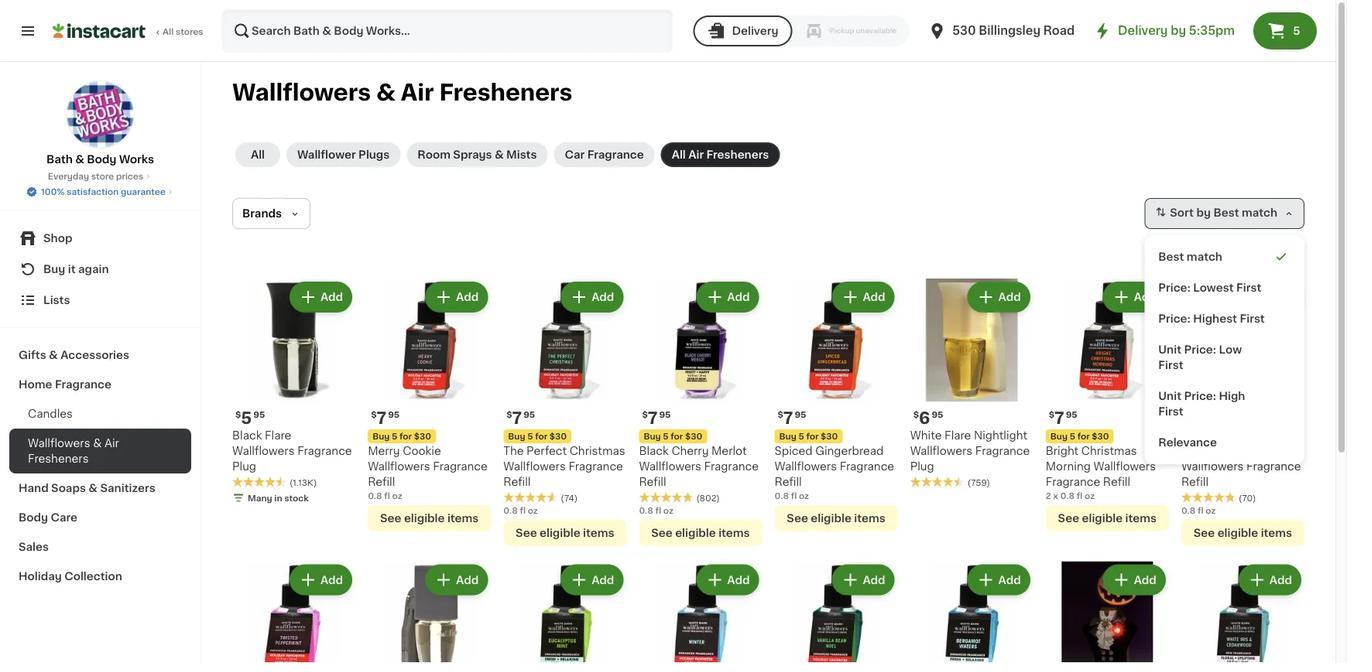 Task type: vqa. For each thing, say whether or not it's contained in the screenshot.


Task type: describe. For each thing, give the bounding box(es) containing it.
& right soaps
[[89, 483, 98, 494]]

530 billingsley road
[[953, 25, 1075, 36]]

guarantee
[[121, 188, 166, 196]]

many in stock
[[248, 494, 309, 503]]

price: highest first
[[1159, 314, 1265, 324]]

$30 for black cherry merlot wallflowers fragrance refill
[[685, 433, 703, 441]]

$ 5 95
[[235, 410, 265, 426]]

body care link
[[9, 503, 191, 533]]

first inside unit price: low first
[[1159, 360, 1184, 371]]

bath & body works
[[46, 154, 154, 165]]

fragrance inside white flare nightlight wallflowers fragrance plug
[[976, 446, 1030, 457]]

$ 6 95
[[914, 410, 943, 426]]

0.8 inside product group
[[1182, 507, 1196, 515]]

again
[[78, 264, 109, 275]]

fragrance down 'gifts & accessories'
[[55, 379, 111, 390]]

for for merry cookie wallflowers fragrance refill
[[400, 433, 412, 441]]

1 vertical spatial air
[[689, 149, 704, 160]]

0.8 down the
[[504, 507, 518, 515]]

& up plugs
[[376, 82, 396, 104]]

the
[[504, 446, 524, 457]]

$ 7 95 for black cherry merlot wallflowers fragrance refill
[[642, 410, 671, 426]]

wallflower plugs
[[297, 149, 390, 160]]

5 inside button
[[1293, 26, 1301, 36]]

highest
[[1194, 314, 1238, 324]]

store
[[91, 172, 114, 181]]

best inside option
[[1159, 252, 1184, 263]]

buy left it on the top left of page
[[43, 264, 65, 275]]

lists
[[43, 295, 70, 306]]

(1.13k)
[[290, 479, 317, 487]]

see eligible items for the perfect christmas wallflowers fragrance refill
[[516, 528, 615, 539]]

5 button
[[1254, 12, 1317, 50]]

flare for 5
[[265, 431, 291, 442]]

wallflowers down candles
[[28, 438, 90, 449]]

530 billingsley road button
[[928, 9, 1075, 53]]

candles
[[28, 409, 73, 420]]

95 for merry cookie wallflowers fragrance refill
[[388, 411, 400, 419]]

satisfaction
[[67, 188, 119, 196]]

see for the perfect christmas wallflowers fragrance refill
[[516, 528, 537, 539]]

1 horizontal spatial fresheners
[[439, 82, 573, 104]]

relevance
[[1159, 438, 1217, 448]]

delivery by 5:35pm
[[1118, 25, 1235, 36]]

see eligible items for black cherry merlot wallflowers fragrance refill
[[651, 528, 750, 539]]

all stores
[[163, 27, 203, 36]]

buy 5 for $30 for spiced gingerbread wallflowers fragrance refill
[[779, 433, 838, 441]]

gifts
[[19, 350, 46, 361]]

stores
[[176, 27, 203, 36]]

100%
[[41, 188, 65, 196]]

road
[[1044, 25, 1075, 36]]

3 $ from the left
[[507, 411, 512, 419]]

all for all air fresheners
[[672, 149, 686, 160]]

$30 for merry cookie wallflowers fragrance refill
[[414, 433, 431, 441]]

& inside $ buy 5 for $30 hot cocoa & cream wallflowers fragrance refill
[[1243, 446, 1252, 457]]

all for all stores
[[163, 27, 174, 36]]

soaps
[[51, 483, 86, 494]]

lists link
[[9, 285, 191, 316]]

eligible for the perfect christmas wallflowers fragrance refill
[[540, 528, 581, 539]]

room sprays & mists link
[[407, 142, 548, 167]]

flare for 6
[[945, 431, 971, 442]]

hot
[[1182, 446, 1202, 457]]

brands button
[[232, 198, 311, 229]]

$ inside $ 5 95
[[235, 411, 241, 419]]

it
[[68, 264, 76, 275]]

refill inside $ buy 5 for $30 hot cocoa & cream wallflowers fragrance refill
[[1182, 477, 1209, 488]]

price: inside unit price: high first
[[1185, 391, 1217, 402]]

hand soaps & sanitizers
[[19, 483, 155, 494]]

room
[[418, 149, 451, 160]]

nightlight
[[974, 431, 1028, 442]]

eligible for merry cookie wallflowers fragrance refill
[[404, 514, 445, 524]]

sanitizers
[[100, 483, 155, 494]]

see for merry cookie wallflowers fragrance refill
[[380, 514, 402, 524]]

christmas inside the perfect christmas wallflowers fragrance refill
[[570, 446, 625, 457]]

7 for spiced gingerbread wallflowers fragrance refill
[[784, 410, 793, 426]]

& left mists
[[495, 149, 504, 160]]

price: lowest first option
[[1151, 273, 1299, 304]]

room sprays & mists
[[418, 149, 537, 160]]

best match inside field
[[1214, 208, 1278, 219]]

plugs
[[359, 149, 390, 160]]

for for bright christmas morning wallflowers fragrance refill
[[1078, 433, 1090, 441]]

for for the perfect christmas wallflowers fragrance refill
[[535, 433, 548, 441]]

product group containing hot cocoa & cream wallflowers fragrance refill
[[1182, 279, 1305, 546]]

95 for the perfect christmas wallflowers fragrance refill
[[524, 411, 535, 419]]

fragrance inside black flare wallflowers fragrance plug
[[297, 446, 352, 457]]

530
[[953, 25, 976, 36]]

1 vertical spatial body
[[19, 513, 48, 524]]

shop link
[[9, 223, 191, 254]]

see eligible items button for the perfect christmas wallflowers fragrance refill
[[504, 520, 627, 546]]

price: inside price: lowest first option
[[1159, 283, 1191, 294]]

oz down the perfect christmas wallflowers fragrance refill on the left
[[528, 507, 538, 515]]

the perfect christmas wallflowers fragrance refill
[[504, 446, 625, 488]]

wallflower
[[297, 149, 356, 160]]

wallflowers inside black flare wallflowers fragrance plug
[[232, 446, 295, 457]]

wallflowers inside the merry cookie wallflowers fragrance refill 0.8 fl oz
[[368, 462, 430, 472]]

best match inside option
[[1159, 252, 1223, 263]]

candles link
[[9, 400, 191, 429]]

buy inside $ buy 5 for $30 hot cocoa & cream wallflowers fragrance refill
[[1186, 433, 1204, 441]]

home
[[19, 379, 52, 390]]

car
[[565, 149, 585, 160]]

all air fresheners
[[672, 149, 769, 160]]

$30 for bright christmas morning wallflowers fragrance refill
[[1092, 433, 1109, 441]]

1 horizontal spatial body
[[87, 154, 116, 165]]

low
[[1219, 345, 1242, 355]]

oz down black cherry merlot wallflowers fragrance refill
[[664, 507, 674, 515]]

home fragrance link
[[9, 370, 191, 400]]

match inside option
[[1187, 252, 1223, 263]]

buy 5 for $30 for bright christmas morning wallflowers fragrance refill
[[1051, 433, 1109, 441]]

unit price: high first option
[[1151, 381, 1299, 427]]

$30 inside $ buy 5 for $30 hot cocoa & cream wallflowers fragrance refill
[[1228, 433, 1245, 441]]

unit price: low first
[[1159, 345, 1242, 371]]

see for spiced gingerbread wallflowers fragrance refill
[[787, 514, 808, 524]]

fragrance inside the merry cookie wallflowers fragrance refill 0.8 fl oz
[[433, 462, 488, 472]]

prices
[[116, 172, 143, 181]]

$ inside $ buy 5 for $30 hot cocoa & cream wallflowers fragrance refill
[[1185, 411, 1190, 419]]

1 horizontal spatial wallflowers & air fresheners
[[232, 82, 573, 104]]

see eligible items button for spiced gingerbread wallflowers fragrance refill
[[775, 506, 898, 532]]

buy for the perfect christmas wallflowers fragrance refill
[[508, 433, 525, 441]]

see eligible items button for black cherry merlot wallflowers fragrance refill
[[639, 520, 762, 546]]

christmas inside bright christmas morning wallflowers fragrance refill 2 x 0.8 fl oz
[[1082, 446, 1137, 457]]

eligible for bright christmas morning wallflowers fragrance refill
[[1082, 514, 1123, 524]]

black for buy 5 for $30
[[639, 446, 669, 457]]

white flare nightlight wallflowers fragrance plug
[[910, 431, 1030, 472]]

see eligible items for spiced gingerbread wallflowers fragrance refill
[[787, 514, 886, 524]]

black cherry merlot wallflowers fragrance refill
[[639, 446, 759, 488]]

everyday store prices link
[[48, 170, 153, 183]]

items for the perfect christmas wallflowers fragrance refill
[[583, 528, 615, 539]]

holiday collection link
[[9, 562, 191, 592]]

fragrance inside black cherry merlot wallflowers fragrance refill
[[704, 462, 759, 472]]

service type group
[[693, 15, 909, 46]]

0.8 fl oz for black cherry merlot wallflowers fragrance refill
[[639, 507, 674, 515]]

wallflowers inside $ buy 5 for $30 hot cocoa & cream wallflowers fragrance refill
[[1182, 462, 1244, 472]]

buy for bright christmas morning wallflowers fragrance refill
[[1051, 433, 1068, 441]]

items for black cherry merlot wallflowers fragrance refill
[[719, 528, 750, 539]]

oz inside the merry cookie wallflowers fragrance refill 0.8 fl oz
[[392, 492, 403, 501]]

holiday
[[19, 572, 62, 582]]

0 horizontal spatial wallflowers & air fresheners
[[28, 438, 119, 465]]

stock
[[284, 494, 309, 503]]

delivery for delivery
[[732, 26, 779, 36]]

all stores link
[[53, 9, 204, 53]]

5:35pm
[[1189, 25, 1235, 36]]

7 for the perfect christmas wallflowers fragrance refill
[[512, 410, 522, 426]]

price: inside unit price: low first
[[1185, 345, 1217, 355]]

home fragrance
[[19, 379, 111, 390]]

hand soaps & sanitizers link
[[9, 474, 191, 503]]

refill inside black cherry merlot wallflowers fragrance refill
[[639, 477, 666, 488]]

unit price: high first
[[1159, 391, 1246, 417]]

car fragrance link
[[554, 142, 655, 167]]

oz inside spiced gingerbread wallflowers fragrance refill 0.8 fl oz
[[799, 492, 809, 501]]

cocoa
[[1205, 446, 1240, 457]]

buy it again
[[43, 264, 109, 275]]

fragrance inside the perfect christmas wallflowers fragrance refill
[[569, 462, 623, 472]]

2
[[1046, 492, 1051, 501]]

0.8 down black cherry merlot wallflowers fragrance refill
[[639, 507, 654, 515]]

fl inside bright christmas morning wallflowers fragrance refill 2 x 0.8 fl oz
[[1077, 492, 1083, 501]]

price: lowest first
[[1159, 283, 1262, 294]]

buy 5 for $30 for merry cookie wallflowers fragrance refill
[[373, 433, 431, 441]]

everyday
[[48, 172, 89, 181]]

billingsley
[[979, 25, 1041, 36]]

wallflowers inside black cherry merlot wallflowers fragrance refill
[[639, 462, 702, 472]]

care
[[51, 513, 77, 524]]

0 horizontal spatial air
[[105, 438, 119, 449]]

first inside unit price: high first
[[1159, 407, 1184, 417]]

fragrance inside spiced gingerbread wallflowers fragrance refill 0.8 fl oz
[[840, 462, 895, 472]]

first right lowest
[[1237, 283, 1262, 294]]

hand
[[19, 483, 49, 494]]

fl down the
[[520, 507, 526, 515]]

by for sort
[[1197, 208, 1211, 219]]

0 vertical spatial air
[[401, 82, 434, 104]]

$ 7 95 for spiced gingerbread wallflowers fragrance refill
[[778, 410, 806, 426]]

items for bright christmas morning wallflowers fragrance refill
[[1126, 514, 1157, 524]]

& right bath
[[75, 154, 84, 165]]

fl inside product group
[[1198, 507, 1204, 515]]



Task type: locate. For each thing, give the bounding box(es) containing it.
1 horizontal spatial christmas
[[1082, 446, 1137, 457]]

best
[[1214, 208, 1240, 219], [1159, 252, 1184, 263]]

fragrance right "car"
[[588, 149, 644, 160]]

5 inside $ buy 5 for $30 hot cocoa & cream wallflowers fragrance refill
[[1206, 433, 1211, 441]]

1 7 from the left
[[377, 410, 387, 426]]

$30 up perfect
[[550, 433, 567, 441]]

fl inside spiced gingerbread wallflowers fragrance refill 0.8 fl oz
[[791, 492, 797, 501]]

delivery button
[[693, 15, 793, 46]]

flare inside white flare nightlight wallflowers fragrance plug
[[945, 431, 971, 442]]

7 up black cherry merlot wallflowers fragrance refill
[[648, 410, 658, 426]]

3 $ 7 95 from the left
[[642, 410, 671, 426]]

best match
[[1214, 208, 1278, 219], [1159, 252, 1223, 263]]

see eligible items down (802)
[[651, 528, 750, 539]]

sort by
[[1170, 208, 1211, 219]]

1 horizontal spatial air
[[401, 82, 434, 104]]

fl right x
[[1077, 492, 1083, 501]]

$30 for the perfect christmas wallflowers fragrance refill
[[550, 433, 567, 441]]

fragrance down merlot on the right of page
[[704, 462, 759, 472]]

match up 'best match' option
[[1242, 208, 1278, 219]]

eligible down the merry cookie wallflowers fragrance refill 0.8 fl oz
[[404, 514, 445, 524]]

1 $ 7 95 from the left
[[371, 410, 400, 426]]

& down candles link
[[93, 438, 102, 449]]

holiday collection
[[19, 572, 122, 582]]

items
[[448, 514, 479, 524], [854, 514, 886, 524], [1126, 514, 1157, 524], [583, 528, 615, 539], [719, 528, 750, 539], [1261, 528, 1293, 539]]

best inside field
[[1214, 208, 1240, 219]]

see eligible items for bright christmas morning wallflowers fragrance refill
[[1058, 514, 1157, 524]]

fragrance down the "gingerbread"
[[840, 462, 895, 472]]

see eligible items button down (802)
[[639, 520, 762, 546]]

7 95 from the left
[[1066, 411, 1078, 419]]

7 up the
[[512, 410, 522, 426]]

$ up black cherry merlot wallflowers fragrance refill
[[642, 411, 648, 419]]

1 plug from the left
[[232, 462, 256, 472]]

0.8 down merry
[[368, 492, 382, 501]]

first
[[1237, 283, 1262, 294], [1240, 314, 1265, 324], [1159, 360, 1184, 371], [1159, 407, 1184, 417]]

fragrance down nightlight
[[976, 446, 1030, 457]]

(74)
[[561, 494, 578, 503]]

(70)
[[1239, 494, 1256, 503]]

black for 5
[[232, 431, 262, 442]]

6 $ from the left
[[914, 411, 919, 419]]

items for hot cocoa & cream wallflowers fragrance refill
[[1261, 528, 1293, 539]]

match
[[1242, 208, 1278, 219], [1187, 252, 1223, 263]]

items for spiced gingerbread wallflowers fragrance refill
[[854, 514, 886, 524]]

bright christmas morning wallflowers fragrance refill 2 x 0.8 fl oz
[[1046, 446, 1156, 501]]

cherry
[[672, 446, 709, 457]]

for for black cherry merlot wallflowers fragrance refill
[[671, 433, 683, 441]]

0 horizontal spatial flare
[[265, 431, 291, 442]]

2 $30 from the left
[[550, 433, 567, 441]]

oz inside bright christmas morning wallflowers fragrance refill 2 x 0.8 fl oz
[[1085, 492, 1095, 501]]

bath & body works link
[[46, 81, 154, 167]]

& right "cocoa"
[[1243, 446, 1252, 457]]

unit down unit price: low first
[[1159, 391, 1182, 402]]

1 vertical spatial fresheners
[[707, 149, 769, 160]]

price: left lowest
[[1159, 283, 1191, 294]]

7 for merry cookie wallflowers fragrance refill
[[377, 410, 387, 426]]

wallflowers inside spiced gingerbread wallflowers fragrance refill 0.8 fl oz
[[775, 462, 837, 472]]

product group containing 5
[[232, 279, 356, 508]]

sprays
[[453, 149, 492, 160]]

6 95 from the left
[[932, 411, 943, 419]]

lowest
[[1194, 283, 1234, 294]]

fresheners
[[439, 82, 573, 104], [707, 149, 769, 160], [28, 454, 89, 465]]

1 95 from the left
[[253, 411, 265, 419]]

7 $ from the left
[[1049, 411, 1055, 419]]

0.8 inside bright christmas morning wallflowers fragrance refill 2 x 0.8 fl oz
[[1061, 492, 1075, 501]]

0 vertical spatial by
[[1171, 25, 1186, 36]]

95 up the
[[524, 411, 535, 419]]

2 horizontal spatial air
[[689, 149, 704, 160]]

6 $30 from the left
[[1228, 433, 1245, 441]]

0.8 fl oz inside product group
[[1182, 507, 1216, 515]]

unit price: low first option
[[1151, 335, 1299, 381]]

1 horizontal spatial delivery
[[1118, 25, 1168, 36]]

5 95 from the left
[[795, 411, 806, 419]]

christmas up morning
[[1082, 446, 1137, 457]]

$30 up bright christmas morning wallflowers fragrance refill 2 x 0.8 fl oz
[[1092, 433, 1109, 441]]

1 flare from the left
[[265, 431, 291, 442]]

buy 5 for $30 for the perfect christmas wallflowers fragrance refill
[[508, 433, 567, 441]]

best right "sort by"
[[1214, 208, 1240, 219]]

morning
[[1046, 462, 1091, 472]]

plug inside black flare wallflowers fragrance plug
[[232, 462, 256, 472]]

0.8 fl oz
[[504, 507, 538, 515], [639, 507, 674, 515], [1182, 507, 1216, 515]]

0.8
[[368, 492, 382, 501], [775, 492, 789, 501], [1061, 492, 1075, 501], [504, 507, 518, 515], [639, 507, 654, 515], [1182, 507, 1196, 515]]

1 horizontal spatial best
[[1214, 208, 1240, 219]]

1 unit from the top
[[1159, 345, 1182, 355]]

body down hand
[[19, 513, 48, 524]]

see for hot cocoa & cream wallflowers fragrance refill
[[1194, 528, 1215, 539]]

wallflowers down merry
[[368, 462, 430, 472]]

by right sort at the right top of the page
[[1197, 208, 1211, 219]]

1 horizontal spatial by
[[1197, 208, 1211, 219]]

see eligible items down spiced gingerbread wallflowers fragrance refill 0.8 fl oz
[[787, 514, 886, 524]]

5 $ from the left
[[778, 411, 784, 419]]

0 vertical spatial best
[[1214, 208, 1240, 219]]

black down $ 5 95
[[232, 431, 262, 442]]

4 $ 7 95 from the left
[[778, 410, 806, 426]]

95 for bright christmas morning wallflowers fragrance refill
[[1066, 411, 1078, 419]]

95 up the bright
[[1066, 411, 1078, 419]]

oz right x
[[1085, 492, 1095, 501]]

delivery inside button
[[732, 26, 779, 36]]

fragrance down morning
[[1046, 477, 1101, 488]]

0.8 inside the merry cookie wallflowers fragrance refill 0.8 fl oz
[[368, 492, 382, 501]]

unit for unit price: low first
[[1159, 345, 1182, 355]]

2 flare from the left
[[945, 431, 971, 442]]

$ 7 95 up the
[[507, 410, 535, 426]]

brands
[[242, 208, 282, 219]]

$ 7 95 for the perfect christmas wallflowers fragrance refill
[[507, 410, 535, 426]]

relevance option
[[1151, 427, 1299, 458]]

in
[[274, 494, 282, 503]]

5
[[1293, 26, 1301, 36], [241, 410, 252, 426], [392, 433, 398, 441], [528, 433, 533, 441], [663, 433, 669, 441], [799, 433, 804, 441], [1070, 433, 1076, 441], [1206, 433, 1211, 441]]

refill inside bright christmas morning wallflowers fragrance refill 2 x 0.8 fl oz
[[1103, 477, 1131, 488]]

gingerbread
[[816, 446, 884, 457]]

refill inside the merry cookie wallflowers fragrance refill 0.8 fl oz
[[368, 477, 395, 488]]

sales link
[[9, 533, 191, 562]]

$ buy 5 for $30 hot cocoa & cream wallflowers fragrance refill
[[1182, 411, 1301, 488]]

3 0.8 fl oz from the left
[[1182, 507, 1216, 515]]

6 refill from the left
[[1182, 477, 1209, 488]]

$30 up cherry
[[685, 433, 703, 441]]

$
[[235, 411, 241, 419], [371, 411, 377, 419], [507, 411, 512, 419], [642, 411, 648, 419], [778, 411, 784, 419], [914, 411, 919, 419], [1049, 411, 1055, 419], [1185, 411, 1190, 419]]

merry
[[368, 446, 400, 457]]

None search field
[[221, 9, 673, 53]]

2 horizontal spatial fresheners
[[707, 149, 769, 160]]

for up the bright
[[1078, 433, 1090, 441]]

1 horizontal spatial black
[[639, 446, 669, 457]]

merlot
[[712, 446, 747, 457]]

for for spiced gingerbread wallflowers fragrance refill
[[807, 433, 819, 441]]

bath
[[46, 154, 73, 165]]

4 $ from the left
[[642, 411, 648, 419]]

buy 5 for $30 up merry
[[373, 433, 431, 441]]

many
[[248, 494, 272, 503]]

buy for spiced gingerbread wallflowers fragrance refill
[[779, 433, 797, 441]]

see eligible items button for hot cocoa & cream wallflowers fragrance refill
[[1182, 520, 1305, 546]]

2 plug from the left
[[910, 462, 934, 472]]

wallflowers
[[232, 82, 371, 104], [28, 438, 90, 449], [232, 446, 295, 457], [910, 446, 973, 457], [368, 462, 430, 472], [504, 462, 566, 472], [639, 462, 702, 472], [775, 462, 837, 472], [1094, 462, 1156, 472], [1182, 462, 1244, 472]]

$ up merry
[[371, 411, 377, 419]]

5 buy 5 for $30 from the left
[[1051, 433, 1109, 441]]

7 for bright christmas morning wallflowers fragrance refill
[[1055, 410, 1065, 426]]

4 buy 5 for $30 from the left
[[779, 433, 838, 441]]

1 horizontal spatial 0.8 fl oz
[[639, 507, 674, 515]]

wallflower plugs link
[[287, 142, 401, 167]]

2 horizontal spatial all
[[672, 149, 686, 160]]

eligible down spiced gingerbread wallflowers fragrance refill 0.8 fl oz
[[811, 514, 852, 524]]

see eligible items button for bright christmas morning wallflowers fragrance refill
[[1046, 506, 1169, 532]]

see eligible items down the merry cookie wallflowers fragrance refill 0.8 fl oz
[[380, 514, 479, 524]]

100% satisfaction guarantee
[[41, 188, 166, 196]]

best match option
[[1151, 242, 1299, 273]]

flare right white at the right of page
[[945, 431, 971, 442]]

wallflowers down "cocoa"
[[1182, 462, 1244, 472]]

car fragrance
[[565, 149, 644, 160]]

flare
[[265, 431, 291, 442], [945, 431, 971, 442]]

95 inside $ 5 95
[[253, 411, 265, 419]]

wallflowers up wallflower
[[232, 82, 371, 104]]

price: highest first option
[[1151, 304, 1299, 335]]

unit inside unit price: low first
[[1159, 345, 1182, 355]]

0.8 fl oz down black cherry merlot wallflowers fragrance refill
[[639, 507, 674, 515]]

0.8 inside spiced gingerbread wallflowers fragrance refill 0.8 fl oz
[[775, 492, 789, 501]]

Search field
[[223, 11, 672, 51]]

8 $ from the left
[[1185, 411, 1190, 419]]

$ 7 95
[[371, 410, 400, 426], [507, 410, 535, 426], [642, 410, 671, 426], [778, 410, 806, 426], [1049, 410, 1078, 426]]

fl inside the merry cookie wallflowers fragrance refill 0.8 fl oz
[[384, 492, 390, 501]]

4 7 from the left
[[784, 410, 793, 426]]

3 7 from the left
[[648, 410, 658, 426]]

1 horizontal spatial match
[[1242, 208, 1278, 219]]

fragrance up (1.13k)
[[297, 446, 352, 457]]

fragrance down cookie
[[433, 462, 488, 472]]

5 refill from the left
[[1103, 477, 1131, 488]]

unit inside unit price: high first
[[1159, 391, 1182, 402]]

delivery for delivery by 5:35pm
[[1118, 25, 1168, 36]]

0 horizontal spatial delivery
[[732, 26, 779, 36]]

for inside $ buy 5 for $30 hot cocoa & cream wallflowers fragrance refill
[[1213, 433, 1226, 441]]

see eligible items button for merry cookie wallflowers fragrance refill
[[368, 506, 491, 532]]

2 refill from the left
[[504, 477, 531, 488]]

collection
[[64, 572, 122, 582]]

2 $ from the left
[[371, 411, 377, 419]]

3 for from the left
[[671, 433, 683, 441]]

1 vertical spatial wallflowers & air fresheners
[[28, 438, 119, 465]]

3 buy 5 for $30 from the left
[[644, 433, 703, 441]]

best match up 'best match' option
[[1214, 208, 1278, 219]]

by inside field
[[1197, 208, 1211, 219]]

4 for from the left
[[807, 433, 819, 441]]

5 $ 7 95 from the left
[[1049, 410, 1078, 426]]

7 for black cherry merlot wallflowers fragrance refill
[[648, 410, 658, 426]]

see eligible items button down (74)
[[504, 520, 627, 546]]

3 refill from the left
[[639, 477, 666, 488]]

95 for black cherry merlot wallflowers fragrance refill
[[659, 411, 671, 419]]

100% satisfaction guarantee button
[[26, 183, 175, 198]]

0.8 fl oz down the
[[504, 507, 538, 515]]

sort by list box
[[1145, 235, 1305, 465]]

see eligible items for merry cookie wallflowers fragrance refill
[[380, 514, 479, 524]]

1 $ from the left
[[235, 411, 241, 419]]

0.8 right x
[[1061, 492, 1075, 501]]

5 $30 from the left
[[1092, 433, 1109, 441]]

body care
[[19, 513, 77, 524]]

0 horizontal spatial match
[[1187, 252, 1223, 263]]

buy up the
[[508, 433, 525, 441]]

unit for unit price: high first
[[1159, 391, 1182, 402]]

2 for from the left
[[535, 433, 548, 441]]

1 0.8 fl oz from the left
[[504, 507, 538, 515]]

refill inside the perfect christmas wallflowers fragrance refill
[[504, 477, 531, 488]]

perfect
[[527, 446, 567, 457]]

2 vertical spatial fresheners
[[28, 454, 89, 465]]

oz down merry
[[392, 492, 403, 501]]

works
[[119, 154, 154, 165]]

buy 5 for $30 up cherry
[[644, 433, 703, 441]]

$ 7 95 up merry
[[371, 410, 400, 426]]

2 unit from the top
[[1159, 391, 1182, 402]]

high
[[1219, 391, 1246, 402]]

4 $30 from the left
[[821, 433, 838, 441]]

all
[[163, 27, 174, 36], [251, 149, 265, 160], [672, 149, 686, 160]]

wallflowers inside white flare nightlight wallflowers fragrance plug
[[910, 446, 973, 457]]

1 for from the left
[[400, 433, 412, 441]]

match inside field
[[1242, 208, 1278, 219]]

shop
[[43, 233, 72, 244]]

for up cookie
[[400, 433, 412, 441]]

spiced gingerbread wallflowers fragrance refill 0.8 fl oz
[[775, 446, 895, 501]]

2 0.8 fl oz from the left
[[639, 507, 674, 515]]

$ up spiced
[[778, 411, 784, 419]]

2 7 from the left
[[512, 410, 522, 426]]

0 vertical spatial fresheners
[[439, 82, 573, 104]]

christmas right perfect
[[570, 446, 625, 457]]

$ up the
[[507, 411, 512, 419]]

all right car fragrance
[[672, 149, 686, 160]]

cookie
[[403, 446, 441, 457]]

eligible down (74)
[[540, 528, 581, 539]]

(759)
[[968, 479, 991, 487]]

refill
[[368, 477, 395, 488], [504, 477, 531, 488], [639, 477, 666, 488], [775, 477, 802, 488], [1103, 477, 1131, 488], [1182, 477, 1209, 488]]

$ 7 95 for bright christmas morning wallflowers fragrance refill
[[1049, 410, 1078, 426]]

for
[[400, 433, 412, 441], [535, 433, 548, 441], [671, 433, 683, 441], [807, 433, 819, 441], [1078, 433, 1090, 441], [1213, 433, 1226, 441]]

first up unit price: high first on the right bottom of the page
[[1159, 360, 1184, 371]]

bath & body works logo image
[[66, 81, 134, 149]]

buy 5 for $30 up the bright
[[1051, 433, 1109, 441]]

accessories
[[61, 350, 129, 361]]

product group
[[232, 279, 356, 508], [368, 279, 491, 532], [504, 279, 627, 546], [639, 279, 762, 546], [775, 279, 898, 532], [910, 279, 1034, 489], [1046, 279, 1169, 532], [1182, 279, 1305, 546], [232, 562, 356, 664], [368, 562, 491, 664], [504, 562, 627, 664], [639, 562, 762, 664], [775, 562, 898, 664], [910, 562, 1034, 664], [1046, 562, 1169, 664], [1182, 562, 1305, 664]]

0 vertical spatial unit
[[1159, 345, 1182, 355]]

best down sort at the right top of the page
[[1159, 252, 1184, 263]]

black inside black flare wallflowers fragrance plug
[[232, 431, 262, 442]]

4 refill from the left
[[775, 477, 802, 488]]

see eligible items down "(70)"
[[1194, 528, 1293, 539]]

gifts & accessories
[[19, 350, 129, 361]]

body
[[87, 154, 116, 165], [19, 513, 48, 524]]

eligible for spiced gingerbread wallflowers fragrance refill
[[811, 514, 852, 524]]

cream
[[1255, 446, 1291, 457]]

see eligible items for hot cocoa & cream wallflowers fragrance refill
[[1194, 528, 1293, 539]]

2 christmas from the left
[[1082, 446, 1137, 457]]

sales
[[19, 542, 49, 553]]

everyday store prices
[[48, 172, 143, 181]]

0 vertical spatial best match
[[1214, 208, 1278, 219]]

$ inside $ 6 95
[[914, 411, 919, 419]]

$30 up "cocoa"
[[1228, 433, 1245, 441]]

4 95 from the left
[[659, 411, 671, 419]]

wallflowers inside the perfect christmas wallflowers fragrance refill
[[504, 462, 566, 472]]

$ 7 95 up the bright
[[1049, 410, 1078, 426]]

wallflowers inside bright christmas morning wallflowers fragrance refill 2 x 0.8 fl oz
[[1094, 462, 1156, 472]]

2 vertical spatial air
[[105, 438, 119, 449]]

match up "price: lowest first"
[[1187, 252, 1223, 263]]

wallflowers & air fresheners up plugs
[[232, 82, 573, 104]]

& right gifts
[[49, 350, 58, 361]]

black inside black cherry merlot wallflowers fragrance refill
[[639, 446, 669, 457]]

&
[[376, 82, 396, 104], [495, 149, 504, 160], [75, 154, 84, 165], [49, 350, 58, 361], [93, 438, 102, 449], [1243, 446, 1252, 457], [89, 483, 98, 494]]

0 horizontal spatial best
[[1159, 252, 1184, 263]]

by left "5:35pm"
[[1171, 25, 1186, 36]]

buy it again link
[[9, 254, 191, 285]]

buy 5 for $30 up perfect
[[508, 433, 567, 441]]

for up "cocoa"
[[1213, 433, 1226, 441]]

2 95 from the left
[[388, 411, 400, 419]]

wallflowers & air fresheners up soaps
[[28, 438, 119, 465]]

1 vertical spatial unit
[[1159, 391, 1182, 402]]

refill inside spiced gingerbread wallflowers fragrance refill 0.8 fl oz
[[775, 477, 802, 488]]

1 horizontal spatial plug
[[910, 462, 934, 472]]

eligible for black cherry merlot wallflowers fragrance refill
[[675, 528, 716, 539]]

7
[[377, 410, 387, 426], [512, 410, 522, 426], [648, 410, 658, 426], [784, 410, 793, 426], [1055, 410, 1065, 426]]

flare inside black flare wallflowers fragrance plug
[[265, 431, 291, 442]]

0.8 fl oz for the perfect christmas wallflowers fragrance refill
[[504, 507, 538, 515]]

$30 up the "gingerbread"
[[821, 433, 838, 441]]

0 horizontal spatial black
[[232, 431, 262, 442]]

3 $30 from the left
[[685, 433, 703, 441]]

5 for from the left
[[1078, 433, 1090, 441]]

1 vertical spatial best match
[[1159, 252, 1223, 263]]

buy for black cherry merlot wallflowers fragrance refill
[[644, 433, 661, 441]]

see eligible items down (74)
[[516, 528, 615, 539]]

see eligible items
[[380, 514, 479, 524], [787, 514, 886, 524], [1058, 514, 1157, 524], [516, 528, 615, 539], [651, 528, 750, 539], [1194, 528, 1293, 539]]

eligible inside product group
[[1218, 528, 1259, 539]]

0 vertical spatial black
[[232, 431, 262, 442]]

& inside wallflowers & air fresheners
[[93, 438, 102, 449]]

Best match Sort by field
[[1145, 198, 1305, 229]]

fl down black cherry merlot wallflowers fragrance refill
[[656, 507, 661, 515]]

1 christmas from the left
[[570, 446, 625, 457]]

all air fresheners link
[[661, 142, 780, 167]]

see eligible items button down bright christmas morning wallflowers fragrance refill 2 x 0.8 fl oz
[[1046, 506, 1169, 532]]

2 $ 7 95 from the left
[[507, 410, 535, 426]]

2 buy 5 for $30 from the left
[[508, 433, 567, 441]]

price: left highest
[[1159, 314, 1191, 324]]

1 refill from the left
[[368, 477, 395, 488]]

1 horizontal spatial all
[[251, 149, 265, 160]]

0 vertical spatial body
[[87, 154, 116, 165]]

6 for from the left
[[1213, 433, 1226, 441]]

5 7 from the left
[[1055, 410, 1065, 426]]

1 $30 from the left
[[414, 433, 431, 441]]

0 vertical spatial wallflowers & air fresheners
[[232, 82, 573, 104]]

0 horizontal spatial 0.8 fl oz
[[504, 507, 538, 515]]

buy up black cherry merlot wallflowers fragrance refill
[[644, 433, 661, 441]]

fragrance
[[588, 149, 644, 160], [55, 379, 111, 390], [297, 446, 352, 457], [976, 446, 1030, 457], [433, 462, 488, 472], [569, 462, 623, 472], [704, 462, 759, 472], [840, 462, 895, 472], [1247, 462, 1301, 472], [1046, 477, 1101, 488]]

oz down "cocoa"
[[1206, 507, 1216, 515]]

instacart logo image
[[53, 22, 146, 40]]

body up store
[[87, 154, 116, 165]]

6
[[919, 410, 930, 426]]

1 buy 5 for $30 from the left
[[373, 433, 431, 441]]

95 inside $ 6 95
[[932, 411, 943, 419]]

delivery by 5:35pm link
[[1094, 22, 1235, 40]]

for up perfect
[[535, 433, 548, 441]]

price: inside price: highest first option
[[1159, 314, 1191, 324]]

gifts & accessories link
[[9, 341, 191, 370]]

spiced
[[775, 446, 813, 457]]

1 horizontal spatial flare
[[945, 431, 971, 442]]

0 horizontal spatial plug
[[232, 462, 256, 472]]

0 horizontal spatial fresheners
[[28, 454, 89, 465]]

add button
[[291, 283, 351, 311], [427, 283, 487, 311], [562, 283, 622, 311], [698, 283, 758, 311], [834, 283, 893, 311], [969, 283, 1029, 311], [1105, 283, 1165, 311], [291, 567, 351, 594], [427, 567, 487, 594], [562, 567, 622, 594], [698, 567, 758, 594], [834, 567, 893, 594], [969, 567, 1029, 594], [1105, 567, 1165, 594], [1240, 567, 1300, 594]]

0 vertical spatial match
[[1242, 208, 1278, 219]]

buy 5 for $30 for black cherry merlot wallflowers fragrance refill
[[644, 433, 703, 441]]

mists
[[506, 149, 537, 160]]

95 for spiced gingerbread wallflowers fragrance refill
[[795, 411, 806, 419]]

eligible for hot cocoa & cream wallflowers fragrance refill
[[1218, 528, 1259, 539]]

by for delivery
[[1171, 25, 1186, 36]]

1 vertical spatial best
[[1159, 252, 1184, 263]]

buy for merry cookie wallflowers fragrance refill
[[373, 433, 390, 441]]

eligible down "(70)"
[[1218, 528, 1259, 539]]

wallflowers down perfect
[[504, 462, 566, 472]]

7 up the bright
[[1055, 410, 1065, 426]]

plug up many
[[232, 462, 256, 472]]

unit
[[1159, 345, 1182, 355], [1159, 391, 1182, 402]]

items for merry cookie wallflowers fragrance refill
[[448, 514, 479, 524]]

for up cherry
[[671, 433, 683, 441]]

wallflowers down $ 5 95
[[232, 446, 295, 457]]

1 vertical spatial match
[[1187, 252, 1223, 263]]

$ 7 95 for merry cookie wallflowers fragrance refill
[[371, 410, 400, 426]]

1 vertical spatial black
[[639, 446, 669, 457]]

wallflowers down white at the right of page
[[910, 446, 973, 457]]

oz inside product group
[[1206, 507, 1216, 515]]

see eligible items button down "(70)"
[[1182, 520, 1305, 546]]

all for all
[[251, 149, 265, 160]]

see for black cherry merlot wallflowers fragrance refill
[[651, 528, 673, 539]]

wallflowers & air fresheners link
[[9, 429, 191, 474]]

fragrance inside bright christmas morning wallflowers fragrance refill 2 x 0.8 fl oz
[[1046, 477, 1101, 488]]

product group containing 6
[[910, 279, 1034, 489]]

see for bright christmas morning wallflowers fragrance refill
[[1058, 514, 1080, 524]]

$30 for spiced gingerbread wallflowers fragrance refill
[[821, 433, 838, 441]]

buy up hot at the bottom right
[[1186, 433, 1204, 441]]

wallflowers right morning
[[1094, 462, 1156, 472]]

95 up black cherry merlot wallflowers fragrance refill
[[659, 411, 671, 419]]

0 horizontal spatial body
[[19, 513, 48, 524]]

plug inside white flare nightlight wallflowers fragrance plug
[[910, 462, 934, 472]]

2 horizontal spatial 0.8 fl oz
[[1182, 507, 1216, 515]]

0 horizontal spatial all
[[163, 27, 174, 36]]

$ up black flare wallflowers fragrance plug
[[235, 411, 241, 419]]

0 horizontal spatial by
[[1171, 25, 1186, 36]]

3 95 from the left
[[524, 411, 535, 419]]

first right highest
[[1240, 314, 1265, 324]]

fragrance inside $ buy 5 for $30 hot cocoa & cream wallflowers fragrance refill
[[1247, 462, 1301, 472]]

0 horizontal spatial christmas
[[570, 446, 625, 457]]

1 vertical spatial by
[[1197, 208, 1211, 219]]

eligible down (802)
[[675, 528, 716, 539]]



